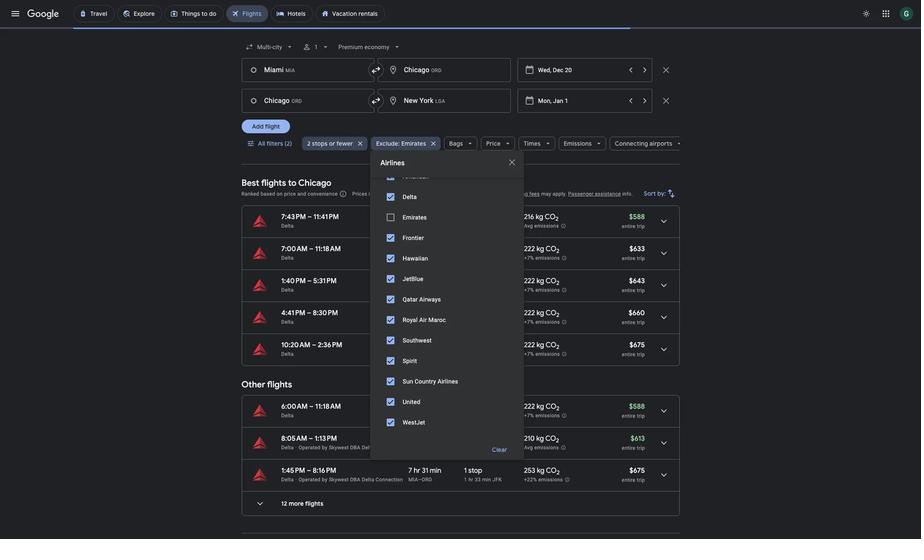 Task type: describe. For each thing, give the bounding box(es) containing it.
+7% emissions
[[524, 223, 560, 229]]

1 vertical spatial 1
[[337, 191, 340, 197]]

sun country airlines
[[403, 379, 458, 385]]

states)
[[408, 491, 428, 498]]

taxes
[[298, 191, 311, 197]]

prices
[[242, 191, 257, 197]]

2 for 6 hr 18 min
[[556, 215, 559, 222]]

emirates inside "popup button"
[[401, 140, 426, 148]]

add flight
[[252, 123, 280, 130]]

flight details. leaves miami international airport at 7:43 pm on wednesday, december 20 and arrives at o'hare international airport at 11:41 pm on wednesday, december 20. image
[[653, 243, 674, 263]]

jetblue
[[403, 276, 423, 283]]

222
[[524, 212, 535, 221]]

filters
[[266, 140, 283, 148]]

westjet
[[403, 420, 425, 427]]

co for 216
[[545, 244, 556, 253]]

216
[[524, 244, 534, 253]]

6
[[408, 212, 412, 221]]

connecting airports button
[[610, 133, 687, 154]]

leaves miami international airport at 7:43 pm on wednesday, december 20 and arrives at o'hare international airport at 11:41 pm on wednesday, december 20. element
[[281, 244, 339, 253]]

Departure time: 7:43 PM. text field
[[281, 244, 306, 253]]

mia for 6
[[408, 222, 418, 228]]

1 for 1
[[314, 44, 318, 50]]

price
[[486, 140, 501, 148]]

1 button
[[299, 37, 333, 57]]

swap origin and destination. image
[[371, 65, 381, 75]]

currency
[[555, 491, 582, 498]]

location
[[458, 491, 483, 498]]

kg for 216
[[536, 244, 543, 253]]

privacy link
[[380, 507, 409, 520]]

sort
[[644, 190, 656, 198]]

flight details. leaves miami international airport at 6:00 am on wednesday, december 20 and arrives at o'hare international airport at 11:18 am on wednesday, december 20. image
[[653, 210, 674, 231]]

times
[[524, 140, 541, 148]]

hawaiian
[[403, 255, 428, 262]]

help center link
[[525, 507, 566, 520]]

join user studies
[[439, 510, 486, 517]]

maroc
[[428, 317, 446, 324]]

entire for 222
[[622, 223, 635, 229]]

11:41 pm
[[313, 244, 339, 253]]

about
[[360, 510, 376, 517]]

spirit
[[403, 358, 417, 365]]

trip for 222
[[637, 223, 645, 229]]

qatar airways
[[403, 296, 441, 303]]

2 inside popup button
[[307, 140, 311, 148]]

all for all filters (2)
[[258, 140, 265, 148]]

royal
[[403, 317, 418, 324]]

– inside 7:43 pm – 11:41 pm delta
[[308, 244, 312, 253]]

delta for 11:41 pm
[[281, 255, 294, 261]]

english
[[364, 491, 385, 498]]

trip for 216
[[637, 255, 645, 261]]

588 US dollars text field
[[629, 244, 645, 253]]

1 vertical spatial airlines
[[438, 379, 458, 385]]

feedback link
[[490, 507, 525, 520]]

terms link
[[409, 507, 435, 520]]

$588 for 216
[[629, 244, 645, 253]]

avg
[[524, 255, 533, 261]]

none search field containing airlines
[[242, 36, 687, 461]]

exclude: emirates button
[[371, 133, 441, 154]]

kg for 222
[[537, 212, 544, 221]]

ord for 18
[[422, 222, 432, 228]]

airways
[[419, 296, 441, 303]]

Arrival time: 11:41 PM. text field
[[313, 244, 339, 253]]

join
[[439, 510, 451, 517]]

18
[[422, 212, 429, 221]]

sort by: button
[[640, 184, 680, 204]]

help
[[529, 510, 542, 517]]

emissions for 222
[[535, 223, 560, 229]]

0 vertical spatial delta
[[403, 194, 417, 201]]

language
[[332, 491, 360, 498]]

fewer
[[337, 140, 353, 148]]

swap origin and destination. image
[[371, 96, 381, 106]]

$588 entire trip for 216
[[622, 244, 645, 261]]

avg emissions
[[524, 255, 559, 261]]

center
[[543, 510, 562, 517]]

$588 for 222
[[629, 212, 645, 221]]

user
[[452, 510, 464, 517]]

7:43 pm – 11:41 pm delta
[[281, 244, 339, 261]]

4
[[408, 244, 413, 253]]

country
[[415, 379, 436, 385]]

+
[[312, 191, 315, 197]]

all for all flights to chicago
[[242, 178, 251, 189]]

delta for 11:18 am
[[281, 222, 294, 228]]

Departure time: 6:00 AM. text field
[[281, 212, 308, 221]]

stops
[[312, 140, 328, 148]]

terms
[[413, 510, 430, 517]]

remove flight from miami to chicago on wed, dec 20 image
[[661, 65, 671, 75]]

1 fees from the left
[[317, 191, 327, 197]]

58
[[422, 244, 430, 253]]

216 kg co 2
[[524, 244, 559, 254]]

loading results progress bar
[[0, 27, 921, 29]]

1 vertical spatial flight
[[302, 278, 317, 285]]

(united
[[386, 491, 407, 498]]

feedback
[[494, 510, 521, 517]]

all filters (2) button
[[242, 133, 299, 154]]

only button
[[480, 166, 514, 187]]

all flights to chicago
[[242, 178, 324, 189]]

7:43 pm
[[281, 244, 306, 253]]

all filters (2)
[[258, 140, 292, 148]]

change appearance image
[[856, 3, 877, 24]]

and
[[398, 191, 407, 197]]

hr for 4
[[414, 244, 421, 253]]



Task type: vqa. For each thing, say whether or not it's contained in the screenshot.
$588 text field for 216
yes



Task type: locate. For each thing, give the bounding box(es) containing it.
delta
[[403, 194, 417, 201], [281, 222, 294, 228], [281, 255, 294, 261]]

0 horizontal spatial united
[[403, 399, 420, 406]]

privacy
[[384, 510, 404, 517]]

6 hr 18 min mia – ord
[[408, 212, 442, 228]]

– down total duration 4 hr 58 min. element
[[418, 255, 422, 261]]

co up +7% emissions
[[546, 212, 556, 221]]

ord for 58
[[422, 255, 432, 261]]

ord
[[422, 222, 432, 228], [422, 255, 432, 261]]

min right 18
[[430, 212, 442, 221]]

kg inside "216 kg co 2"
[[536, 244, 543, 253]]

adult.
[[341, 191, 355, 197]]

1 more flight
[[281, 278, 317, 285]]

join user studies link
[[435, 507, 490, 520]]

co inside the 222 kg co 2
[[546, 212, 556, 221]]

united states
[[488, 491, 525, 498]]

airlines right country
[[438, 379, 458, 385]]

$588 left flight details. leaves miami international airport at 7:43 pm on wednesday, december 20 and arrives at o'hare international airport at 11:41 pm on wednesday, december 20. image
[[629, 244, 645, 253]]

united for united states
[[488, 491, 506, 498]]

all up prices
[[242, 178, 251, 189]]

air
[[419, 317, 427, 324]]

None field
[[242, 39, 297, 55], [335, 39, 405, 55], [242, 39, 297, 55], [335, 39, 405, 55]]

frontier
[[403, 235, 424, 242]]

2 vertical spatial 2
[[556, 247, 559, 254]]

fees right +
[[317, 191, 327, 197]]

total duration 6 hr 18 min. element
[[408, 212, 464, 222]]

$588 down sort
[[629, 212, 645, 221]]

0 vertical spatial $588
[[629, 212, 645, 221]]

hr right "4"
[[414, 244, 421, 253]]

all inside button
[[258, 140, 265, 148]]

– left 11:18 am text field
[[309, 212, 314, 221]]

$588
[[629, 212, 645, 221], [629, 244, 645, 253]]

american
[[403, 173, 429, 180]]

co up avg emissions on the right top of page
[[545, 244, 556, 253]]

include
[[258, 191, 275, 197]]

None text field
[[242, 58, 374, 82], [378, 58, 511, 82], [242, 89, 374, 113], [242, 58, 374, 82], [378, 58, 511, 82], [242, 89, 374, 113]]

1 for 1 more flight
[[281, 278, 284, 285]]

delta inside the 6:00 am – 11:18 am delta
[[281, 222, 294, 228]]

airports
[[650, 140, 672, 148]]

co for 222
[[546, 212, 556, 221]]

0 horizontal spatial airlines
[[380, 159, 405, 168]]

588 US dollars text field
[[629, 212, 645, 221]]

add
[[252, 123, 263, 130]]

ord inside 4 hr 58 min mia – ord
[[422, 255, 432, 261]]

2 up avg emissions on the right top of page
[[556, 247, 559, 254]]

0 horizontal spatial all
[[242, 178, 251, 189]]

states
[[508, 491, 525, 498]]

1 more flight image
[[250, 271, 270, 292]]

bags button
[[444, 133, 478, 154]]

1 mia from the top
[[408, 222, 418, 228]]

emissions button
[[559, 133, 606, 154]]

entire for 216
[[622, 255, 635, 261]]

2 trip from the top
[[637, 255, 645, 261]]

ord down 18
[[422, 222, 432, 228]]

co
[[546, 212, 556, 221], [545, 244, 556, 253]]

0 vertical spatial 2
[[307, 140, 311, 148]]

2 $588 entire trip from the top
[[622, 244, 645, 261]]

emirates up frontier
[[403, 214, 427, 221]]

emissions down the 222 kg co 2
[[535, 223, 560, 229]]

times button
[[519, 133, 555, 154]]

price button
[[481, 133, 515, 154]]

4 hr 58 min mia – ord
[[408, 244, 443, 261]]

2 stops or fewer button
[[302, 133, 368, 154]]

flight
[[265, 123, 280, 130], [302, 278, 317, 285]]

1 entire from the top
[[622, 223, 635, 229]]

0 vertical spatial trip
[[637, 223, 645, 229]]

all left filters
[[258, 140, 265, 148]]

2 ord from the top
[[422, 255, 432, 261]]

Departure text field
[[538, 89, 623, 113]]

emissions
[[535, 223, 560, 229], [534, 255, 559, 261]]

mia down "4"
[[408, 255, 418, 261]]

2 horizontal spatial 1
[[337, 191, 340, 197]]

1 horizontal spatial flight
[[302, 278, 317, 285]]

mia down 6
[[408, 222, 418, 228]]

Departure text field
[[538, 59, 623, 82]]

total duration 4 hr 58 min. element
[[408, 244, 464, 254]]

help center
[[529, 510, 562, 517]]

kg up +7% emissions
[[537, 212, 544, 221]]

bag
[[408, 191, 417, 197]]

fees right bag
[[419, 191, 429, 197]]

delta down 6:00 am text field
[[281, 222, 294, 228]]

entire down 588 us dollars text field
[[622, 223, 635, 229]]

min right 58
[[432, 244, 443, 253]]

flight right more
[[302, 278, 317, 285]]

hr right 6
[[414, 212, 420, 221]]

1 vertical spatial kg
[[536, 244, 543, 253]]

mia inside 6 hr 18 min mia – ord
[[408, 222, 418, 228]]

royal air maroc
[[403, 317, 446, 324]]

1 vertical spatial 2
[[556, 215, 559, 222]]

0 vertical spatial hr
[[414, 212, 420, 221]]

about link
[[355, 507, 380, 520]]

or
[[329, 140, 335, 148]]

222 kg co 2
[[524, 212, 559, 222]]

clear
[[492, 447, 507, 454]]

1 vertical spatial all
[[242, 178, 251, 189]]

prices include required taxes + fees for 1 adult. optional charges and bag fees
[[242, 191, 429, 197]]

1 vertical spatial $588
[[629, 244, 645, 253]]

(2)
[[284, 140, 292, 148]]

united
[[403, 399, 420, 406], [488, 491, 506, 498]]

0 vertical spatial emirates
[[401, 140, 426, 148]]

charges
[[378, 191, 397, 197]]

0 vertical spatial entire
[[622, 223, 635, 229]]

1 horizontal spatial fees
[[419, 191, 429, 197]]

min inside 4 hr 58 min mia – ord
[[432, 244, 443, 253]]

0 vertical spatial united
[[403, 399, 420, 406]]

emissions down "216 kg co 2"
[[534, 255, 559, 261]]

2 vertical spatial 1
[[281, 278, 284, 285]]

1 horizontal spatial united
[[488, 491, 506, 498]]

united up westjet
[[403, 399, 420, 406]]

entire down $588 text field
[[622, 255, 635, 261]]

kg up avg emissions on the right top of page
[[536, 244, 543, 253]]

0 vertical spatial min
[[430, 212, 442, 221]]

11:18 am
[[315, 212, 341, 221]]

1 vertical spatial $588 entire trip
[[622, 244, 645, 261]]

emissions for 216
[[534, 255, 559, 261]]

0 vertical spatial all
[[258, 140, 265, 148]]

None text field
[[378, 89, 511, 113]]

flights
[[253, 178, 278, 189]]

1 vertical spatial ord
[[422, 255, 432, 261]]

Arrival time: 11:18 AM. text field
[[315, 212, 341, 221]]

united left states
[[488, 491, 506, 498]]

delta up 6
[[403, 194, 417, 201]]

clear button
[[482, 440, 517, 461]]

2
[[307, 140, 311, 148], [556, 215, 559, 222], [556, 247, 559, 254]]

close dialog image
[[507, 157, 517, 168]]

0 horizontal spatial 1
[[281, 278, 284, 285]]

exclude:
[[376, 140, 400, 148]]

main menu image
[[10, 9, 21, 19]]

2 mia from the top
[[408, 255, 418, 261]]

exclude: emirates
[[376, 140, 426, 148]]

all
[[258, 140, 265, 148], [242, 178, 251, 189]]

ord inside 6 hr 18 min mia – ord
[[422, 222, 432, 228]]

0 vertical spatial emissions
[[535, 223, 560, 229]]

None search field
[[242, 36, 687, 461]]

– inside the 6:00 am – 11:18 am delta
[[309, 212, 314, 221]]

airlines down exclude:
[[380, 159, 405, 168]]

1 vertical spatial mia
[[408, 255, 418, 261]]

1 horizontal spatial airlines
[[438, 379, 458, 385]]

sort by:
[[644, 190, 666, 198]]

1 vertical spatial min
[[432, 244, 443, 253]]

1 $588 from the top
[[629, 212, 645, 221]]

6:00 am
[[281, 212, 308, 221]]

– up frontier
[[418, 222, 422, 228]]

1 vertical spatial co
[[545, 244, 556, 253]]

2 vertical spatial delta
[[281, 255, 294, 261]]

1 vertical spatial entire
[[622, 255, 635, 261]]

1 vertical spatial emirates
[[403, 214, 427, 221]]

0 vertical spatial mia
[[408, 222, 418, 228]]

1 horizontal spatial 1
[[314, 44, 318, 50]]

add flight button
[[242, 120, 290, 133]]

1 $588 entire trip from the top
[[622, 212, 645, 229]]

$588 entire trip
[[622, 212, 645, 229], [622, 244, 645, 261]]

optional
[[356, 191, 376, 197]]

0 vertical spatial kg
[[537, 212, 544, 221]]

2 up +7% emissions
[[556, 215, 559, 222]]

1 ord from the top
[[422, 222, 432, 228]]

2 fees from the left
[[419, 191, 429, 197]]

$588 entire trip up $588 text field
[[622, 212, 645, 229]]

2 inside "216 kg co 2"
[[556, 247, 559, 254]]

ord down 58
[[422, 255, 432, 261]]

0 vertical spatial airlines
[[380, 159, 405, 168]]

2 inside the 222 kg co 2
[[556, 215, 559, 222]]

trip down 588 us dollars text field
[[637, 223, 645, 229]]

chicago
[[290, 178, 324, 189]]

co inside "216 kg co 2"
[[545, 244, 556, 253]]

by:
[[657, 190, 666, 198]]

1 vertical spatial delta
[[281, 222, 294, 228]]

united for united
[[403, 399, 420, 406]]

0 vertical spatial flight
[[265, 123, 280, 130]]

2 for 4 hr 58 min
[[556, 247, 559, 254]]

1 vertical spatial trip
[[637, 255, 645, 261]]

– inside 6 hr 18 min mia – ord
[[418, 222, 422, 228]]

remove flight from chicago to new york on mon, jan 1 image
[[661, 96, 671, 106]]

0 vertical spatial co
[[546, 212, 556, 221]]

airlines
[[380, 159, 405, 168], [438, 379, 458, 385]]

min for 4 hr 58 min
[[432, 244, 443, 253]]

trip down $588 text field
[[637, 255, 645, 261]]

connecting
[[615, 140, 648, 148]]

emirates right exclude:
[[401, 140, 426, 148]]

more
[[285, 278, 300, 285]]

hr for 6
[[414, 212, 420, 221]]

min inside 6 hr 18 min mia – ord
[[430, 212, 442, 221]]

1 vertical spatial emissions
[[534, 255, 559, 261]]

southwest
[[403, 338, 432, 344]]

0 horizontal spatial flight
[[265, 123, 280, 130]]

2 stops or fewer
[[307, 140, 353, 148]]

0 vertical spatial ord
[[422, 222, 432, 228]]

2 entire from the top
[[622, 255, 635, 261]]

delta down departure time: 7:43 pm. text field
[[281, 255, 294, 261]]

mia inside 4 hr 58 min mia – ord
[[408, 255, 418, 261]]

kg inside the 222 kg co 2
[[537, 212, 544, 221]]

min for 6 hr 18 min
[[430, 212, 442, 221]]

– right 7:43 pm
[[308, 244, 312, 253]]

leaves miami international airport at 6:00 am on wednesday, december 20 and arrives at o'hare international airport at 11:18 am on wednesday, december 20. element
[[281, 212, 341, 221]]

qatar
[[403, 296, 418, 303]]

1 horizontal spatial all
[[258, 140, 265, 148]]

0 horizontal spatial fees
[[317, 191, 327, 197]]

6:00 am – 11:18 am delta
[[281, 212, 341, 228]]

flight inside add flight button
[[265, 123, 280, 130]]

hr inside 4 hr 58 min mia – ord
[[414, 244, 421, 253]]

1 vertical spatial united
[[488, 491, 506, 498]]

2 left stops
[[307, 140, 311, 148]]

delta inside 7:43 pm – 11:41 pm delta
[[281, 255, 294, 261]]

2 $588 from the top
[[629, 244, 645, 253]]

only
[[490, 173, 504, 181]]

$588 entire trip for 222
[[622, 212, 645, 229]]

mia for 4
[[408, 255, 418, 261]]

required
[[277, 191, 296, 197]]

1 vertical spatial hr
[[414, 244, 421, 253]]

1 trip from the top
[[637, 223, 645, 229]]

0 vertical spatial $588 entire trip
[[622, 212, 645, 229]]

bag fees button
[[408, 191, 429, 197]]

connecting airports
[[615, 140, 672, 148]]

1 inside popup button
[[314, 44, 318, 50]]

min
[[430, 212, 442, 221], [432, 244, 443, 253]]

flight right add
[[265, 123, 280, 130]]

– inside 4 hr 58 min mia – ord
[[418, 255, 422, 261]]

0 vertical spatial 1
[[314, 44, 318, 50]]

hr inside 6 hr 18 min mia – ord
[[414, 212, 420, 221]]

hr
[[414, 212, 420, 221], [414, 244, 421, 253]]

studies
[[466, 510, 486, 517]]

$588 entire trip left flight details. leaves miami international airport at 7:43 pm on wednesday, december 20 and arrives at o'hare international airport at 11:41 pm on wednesday, december 20. image
[[622, 244, 645, 261]]

for
[[328, 191, 335, 197]]



